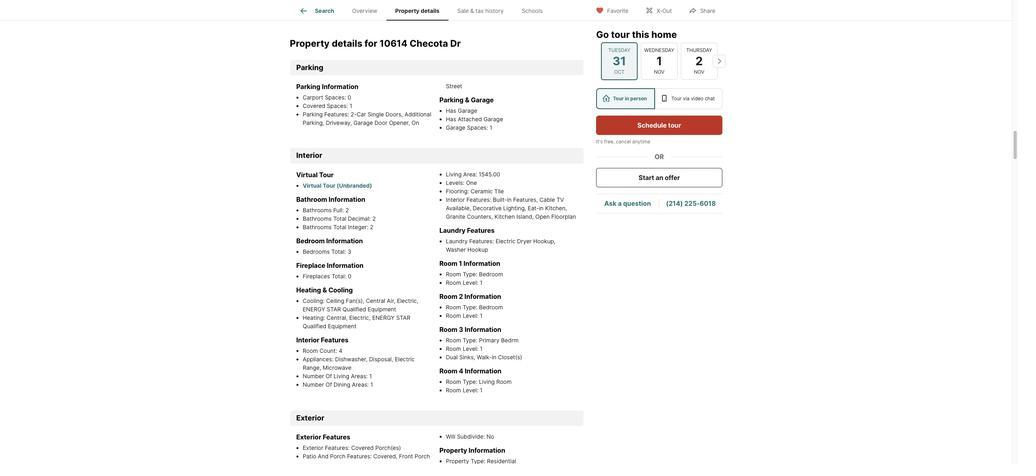 Task type: vqa. For each thing, say whether or not it's contained in the screenshot.


Task type: locate. For each thing, give the bounding box(es) containing it.
living down walk-
[[479, 379, 495, 386]]

0 vertical spatial virtual
[[296, 171, 318, 179]]

type: down room 1 information room type: bedroom room level: 1
[[463, 304, 478, 311]]

1 horizontal spatial nov
[[694, 69, 705, 75]]

information down hookup
[[464, 260, 501, 268]]

person
[[631, 96, 647, 102]]

0 vertical spatial 3
[[348, 249, 351, 255]]

washer
[[446, 247, 466, 253]]

room inside interior features room count: 4
[[303, 348, 318, 355]]

2 level: from the top
[[463, 313, 479, 320]]

1 horizontal spatial energy
[[372, 315, 395, 322]]

or
[[655, 153, 664, 161]]

room 3 information room type: primary bedrm room level: 1 dual sinks, walk-in closet(s)
[[440, 326, 522, 361]]

has down the street
[[446, 108, 456, 114]]

0 horizontal spatial porch
[[330, 454, 346, 461]]

energy inside the ceiling fan(s), central air, electric, energy star qualified equipment
[[303, 306, 325, 313]]

1 vertical spatial interior
[[446, 197, 465, 203]]

tab list containing search
[[290, 0, 558, 21]]

details
[[421, 7, 440, 14], [332, 38, 363, 49]]

schools tab
[[513, 1, 552, 21]]

tour up virtual tour (unbranded) link
[[319, 171, 334, 179]]

tour for go
[[611, 29, 630, 40]]

4 right count:
[[339, 348, 343, 355]]

count:
[[320, 348, 337, 355]]

2-car single doors, additional parking, driveway, garage door opener, on street
[[303, 83, 462, 126]]

no
[[487, 434, 494, 441]]

1 horizontal spatial qualified
[[343, 306, 366, 313]]

0 vertical spatial of
[[326, 373, 332, 380]]

equipment down "central"
[[368, 306, 396, 313]]

carport
[[303, 94, 323, 101]]

tour left via
[[672, 96, 682, 102]]

2 down thursday
[[696, 54, 703, 68]]

total:
[[332, 249, 346, 255], [332, 273, 346, 280]]

1 level: from the top
[[463, 280, 479, 287]]

property inside property details tab
[[395, 7, 420, 14]]

nov down wednesday
[[654, 69, 665, 75]]

1 horizontal spatial equipment
[[368, 306, 396, 313]]

10614
[[380, 38, 408, 49]]

1 vertical spatial details
[[332, 38, 363, 49]]

0 horizontal spatial property
[[290, 38, 330, 49]]

tour
[[613, 96, 624, 102], [672, 96, 682, 102], [319, 171, 334, 179], [323, 182, 336, 189]]

number
[[303, 373, 324, 380], [303, 382, 324, 389]]

ask a question
[[604, 200, 651, 208]]

3 type: from the top
[[463, 337, 478, 344]]

1 has from the top
[[446, 108, 456, 114]]

kitchen,
[[545, 205, 567, 212]]

total
[[333, 215, 347, 222], [333, 224, 347, 231]]

room
[[440, 260, 458, 268], [446, 271, 461, 278], [446, 280, 461, 287], [440, 293, 458, 301], [446, 304, 461, 311], [446, 313, 461, 320], [440, 326, 458, 334], [446, 337, 461, 344], [446, 346, 461, 353], [303, 348, 318, 355], [440, 368, 458, 376], [446, 379, 461, 386], [497, 379, 512, 386], [446, 387, 461, 394]]

1 inside room 2 information room type: bedroom room level: 1
[[480, 313, 483, 320]]

1 vertical spatial number
[[303, 382, 324, 389]]

parking for parking features:
[[303, 111, 323, 118]]

0 inside parking information carport spaces: 0 covered spaces: 1
[[348, 94, 351, 101]]

nov inside wednesday 1 nov
[[654, 69, 665, 75]]

property up 10614
[[395, 7, 420, 14]]

(214) 225-6018 link
[[666, 200, 716, 208]]

1 vertical spatial 4
[[459, 368, 464, 376]]

1 horizontal spatial electric
[[496, 238, 516, 245]]

& left "tax"
[[471, 7, 474, 14]]

laundry
[[440, 227, 466, 235], [446, 238, 468, 245]]

electric, right air,
[[397, 298, 419, 305]]

1 vertical spatial energy
[[372, 315, 395, 322]]

0 vertical spatial has
[[446, 108, 456, 114]]

cooling
[[329, 287, 353, 295]]

0 inside fireplace information fireplaces total: 0
[[348, 273, 352, 280]]

parking for parking & garage has garage has attached garage garage spaces: 1
[[440, 96, 464, 104]]

covered inside exterior features exterior features: covered porch(es) patio and porch features: covered, front porch
[[351, 445, 374, 452]]

level: inside room 2 information room type: bedroom room level: 1
[[463, 313, 479, 320]]

0 vertical spatial tour
[[611, 29, 630, 40]]

laundry features:
[[446, 238, 496, 245]]

information inside room 2 information room type: bedroom room level: 1
[[465, 293, 501, 301]]

dishwasher, disposal, electric range, microwave
[[303, 356, 415, 372]]

checota
[[410, 38, 448, 49]]

0 vertical spatial electric,
[[397, 298, 419, 305]]

type: for 1
[[463, 271, 478, 278]]

level: inside room 3 information room type: primary bedrm room level: 1 dual sinks, walk-in closet(s)
[[463, 346, 479, 353]]

level: up sinks,
[[463, 346, 479, 353]]

& up cooling:
[[323, 287, 327, 295]]

patio
[[303, 454, 316, 461]]

an
[[656, 174, 664, 182]]

1 vertical spatial property
[[290, 38, 330, 49]]

anytime
[[632, 139, 651, 145]]

tour via video chat option
[[655, 88, 723, 109]]

1 horizontal spatial 4
[[459, 368, 464, 376]]

4 down sinks,
[[459, 368, 464, 376]]

number of living areas: 1 number of dining areas: 1
[[303, 373, 373, 389]]

electric inside the dishwasher, disposal, electric range, microwave
[[395, 356, 415, 363]]

0 horizontal spatial nov
[[654, 69, 665, 75]]

bathroom
[[296, 196, 327, 204]]

2 vertical spatial property
[[440, 447, 467, 455]]

& for parking
[[465, 96, 470, 104]]

0 vertical spatial equipment
[[368, 306, 396, 313]]

type: inside room 3 information room type: primary bedrm room level: 1 dual sinks, walk-in closet(s)
[[463, 337, 478, 344]]

details inside tab
[[421, 7, 440, 14]]

tour inside button
[[668, 121, 681, 130]]

interior down flooring:
[[446, 197, 465, 203]]

property
[[395, 7, 420, 14], [290, 38, 330, 49], [440, 447, 467, 455]]

2 horizontal spatial living
[[479, 379, 495, 386]]

nov down thursday
[[694, 69, 705, 75]]

0 vertical spatial covered
[[303, 103, 325, 110]]

tour left person
[[613, 96, 624, 102]]

property down will on the left bottom of page
[[440, 447, 467, 455]]

qualified inside central, electric, energy star qualified equipment
[[303, 323, 327, 330]]

features: for interior
[[467, 197, 492, 203]]

0 vertical spatial total
[[333, 215, 347, 222]]

features: up and
[[325, 445, 350, 452]]

interior up appliances:
[[296, 337, 320, 345]]

information up carport
[[322, 83, 359, 91]]

0 vertical spatial exterior
[[296, 414, 325, 423]]

living inside the number of living areas: 1 number of dining areas: 1
[[334, 373, 350, 380]]

nov
[[654, 69, 665, 75], [694, 69, 705, 75]]

information down integer:
[[326, 237, 363, 245]]

0 horizontal spatial 3
[[348, 249, 351, 255]]

1 vertical spatial total:
[[332, 273, 346, 280]]

2 type: from the top
[[463, 304, 478, 311]]

1 vertical spatial bedroom
[[479, 271, 503, 278]]

4 level: from the top
[[463, 387, 479, 394]]

decorative
[[473, 205, 502, 212]]

1 horizontal spatial star
[[396, 315, 411, 322]]

of left dining
[[326, 382, 332, 389]]

tour right schedule
[[668, 121, 681, 130]]

tile
[[495, 188, 504, 195]]

on
[[412, 120, 419, 126]]

areas: down the dishwasher, disposal, electric range, microwave at the left bottom of page
[[351, 373, 368, 380]]

1 vertical spatial bathrooms
[[303, 215, 332, 222]]

1 inside parking information carport spaces: 0 covered spaces: 1
[[350, 103, 352, 110]]

1 horizontal spatial living
[[446, 171, 462, 178]]

0 vertical spatial number
[[303, 373, 324, 380]]

living
[[446, 171, 462, 178], [334, 373, 350, 380], [479, 379, 495, 386]]

0 vertical spatial features
[[467, 227, 495, 235]]

0 up cooling
[[348, 273, 352, 280]]

covered up 'covered,'
[[351, 445, 374, 452]]

qualified inside the ceiling fan(s), central air, electric, energy star qualified equipment
[[343, 306, 366, 313]]

wednesday
[[644, 47, 674, 53]]

in left closet(s)
[[492, 354, 497, 361]]

air,
[[387, 298, 396, 305]]

in left person
[[625, 96, 629, 102]]

tour up the bathroom
[[323, 182, 336, 189]]

1 vertical spatial star
[[396, 315, 411, 322]]

information down walk-
[[465, 368, 502, 376]]

features inside interior features room count: 4
[[321, 337, 349, 345]]

covered down carport
[[303, 103, 325, 110]]

level: up room 3 information room type: primary bedrm room level: 1 dual sinks, walk-in closet(s)
[[463, 313, 479, 320]]

type: inside room 1 information room type: bedroom room level: 1
[[463, 271, 478, 278]]

and
[[318, 454, 329, 461]]

0 horizontal spatial electric
[[395, 356, 415, 363]]

go
[[596, 29, 609, 40]]

features up count:
[[321, 337, 349, 345]]

0 horizontal spatial 4
[[339, 348, 343, 355]]

equipment down central,
[[328, 323, 357, 330]]

2 vertical spatial bathrooms
[[303, 224, 332, 231]]

features: up hookup
[[470, 238, 494, 245]]

free,
[[604, 139, 615, 145]]

total: inside bedroom information bedrooms total: 3
[[332, 249, 346, 255]]

built-in features, cable tv available, decorative lighting, eat-in kitchen, granite counters, kitchen island, open floorplan
[[446, 197, 576, 220]]

1 vertical spatial electric
[[395, 356, 415, 363]]

1 vertical spatial 0
[[348, 273, 352, 280]]

3 inside room 3 information room type: primary bedrm room level: 1 dual sinks, walk-in closet(s)
[[459, 326, 463, 334]]

list box
[[596, 88, 723, 109]]

interior down parking,
[[296, 152, 322, 160]]

total: up cooling
[[332, 273, 346, 280]]

details for property details for 10614 checota dr
[[332, 38, 363, 49]]

bedroom down hookup
[[479, 271, 503, 278]]

spaces:
[[325, 94, 346, 101], [327, 103, 348, 110], [467, 124, 488, 131]]

details up checota
[[421, 7, 440, 14]]

1 vertical spatial total
[[333, 224, 347, 231]]

porch right "front"
[[415, 454, 430, 461]]

3 down integer:
[[348, 249, 351, 255]]

of down microwave at the left
[[326, 373, 332, 380]]

bedroom for room 1 information
[[479, 271, 503, 278]]

type: down sinks,
[[463, 379, 478, 386]]

bedroom information bedrooms total: 3
[[296, 237, 363, 255]]

information
[[322, 83, 359, 91], [329, 196, 366, 204], [326, 237, 363, 245], [464, 260, 501, 268], [327, 262, 364, 270], [465, 293, 501, 301], [465, 326, 502, 334], [465, 368, 502, 376], [469, 447, 506, 455]]

features,
[[514, 197, 538, 203]]

electric left dryer
[[496, 238, 516, 245]]

living up dining
[[334, 373, 350, 380]]

energy inside central, electric, energy star qualified equipment
[[372, 315, 395, 322]]

information down bedroom information bedrooms total: 3
[[327, 262, 364, 270]]

1
[[657, 54, 662, 68], [350, 103, 352, 110], [490, 124, 493, 131], [459, 260, 462, 268], [480, 280, 483, 287], [480, 313, 483, 320], [480, 346, 483, 353], [370, 373, 372, 380], [371, 382, 373, 389], [480, 387, 483, 394]]

tour
[[611, 29, 630, 40], [668, 121, 681, 130]]

2 horizontal spatial &
[[471, 7, 474, 14]]

details left for
[[332, 38, 363, 49]]

1 vertical spatial has
[[446, 116, 456, 123]]

will
[[446, 434, 456, 441]]

1 nov from the left
[[654, 69, 665, 75]]

1 horizontal spatial porch
[[415, 454, 430, 461]]

features for laundry
[[467, 227, 495, 235]]

2 vertical spatial features
[[323, 434, 351, 442]]

1 of from the top
[[326, 373, 332, 380]]

1 inside room 4 information room type: living room room level: 1
[[480, 387, 483, 394]]

0 horizontal spatial equipment
[[328, 323, 357, 330]]

parking information carport spaces: 0 covered spaces: 1
[[296, 83, 359, 110]]

in inside option
[[625, 96, 629, 102]]

laundry down "granite"
[[440, 227, 466, 235]]

in inside room 3 information room type: primary bedrm room level: 1 dual sinks, walk-in closet(s)
[[492, 354, 497, 361]]

type: up sinks,
[[463, 337, 478, 344]]

areas: right dining
[[352, 382, 369, 389]]

door
[[375, 120, 388, 126]]

dual
[[446, 354, 458, 361]]

features:
[[325, 111, 349, 118], [467, 197, 492, 203], [470, 238, 494, 245], [325, 445, 350, 452], [347, 454, 372, 461]]

& for heating
[[323, 287, 327, 295]]

features inside exterior features exterior features: covered porch(es) patio and porch features: covered, front porch
[[323, 434, 351, 442]]

property for property details
[[395, 7, 420, 14]]

3 inside bedroom information bedrooms total: 3
[[348, 249, 351, 255]]

0 horizontal spatial living
[[334, 373, 350, 380]]

0 vertical spatial laundry
[[440, 227, 466, 235]]

x-out button
[[639, 2, 679, 18]]

qualified down fan(s),
[[343, 306, 366, 313]]

interior for interior features:
[[446, 197, 465, 203]]

for
[[365, 38, 378, 49]]

type: down hookup
[[463, 271, 478, 278]]

laundry up washer
[[446, 238, 468, 245]]

& up the attached
[[465, 96, 470, 104]]

2 horizontal spatial property
[[440, 447, 467, 455]]

level: down sinks,
[[463, 387, 479, 394]]

1 vertical spatial covered
[[351, 445, 374, 452]]

4 type: from the top
[[463, 379, 478, 386]]

2 vertical spatial interior
[[296, 337, 320, 345]]

overview tab
[[343, 1, 387, 21]]

1 horizontal spatial electric,
[[397, 298, 419, 305]]

information inside bathroom information bathrooms full: 2 bathrooms total decimal: 2 bathrooms total integer: 2
[[329, 196, 366, 204]]

tour up 'tuesday'
[[611, 29, 630, 40]]

total: inside fireplace information fireplaces total: 0
[[332, 273, 346, 280]]

flooring:
[[446, 188, 469, 195]]

2 total from the top
[[333, 224, 347, 231]]

0 horizontal spatial electric,
[[349, 315, 371, 322]]

features: down ceramic
[[467, 197, 492, 203]]

1 vertical spatial tour
[[668, 121, 681, 130]]

central,
[[327, 315, 348, 322]]

1 vertical spatial of
[[326, 382, 332, 389]]

1 vertical spatial equipment
[[328, 323, 357, 330]]

covered
[[303, 103, 325, 110], [351, 445, 374, 452]]

0 vertical spatial bathrooms
[[303, 207, 332, 214]]

0 vertical spatial interior
[[296, 152, 322, 160]]

spaces: inside parking & garage has garage has attached garage garage spaces: 1
[[467, 124, 488, 131]]

31
[[613, 54, 626, 68]]

1 vertical spatial &
[[465, 96, 470, 104]]

via
[[683, 96, 690, 102]]

energy down air,
[[372, 315, 395, 322]]

0 vertical spatial qualified
[[343, 306, 366, 313]]

& inside parking & garage has garage has attached garage garage spaces: 1
[[465, 96, 470, 104]]

information up full:
[[329, 196, 366, 204]]

0 vertical spatial electric
[[496, 238, 516, 245]]

virtual
[[296, 171, 318, 179], [303, 182, 322, 189]]

lighting,
[[503, 205, 527, 212]]

2 vertical spatial bedroom
[[479, 304, 503, 311]]

1 horizontal spatial 3
[[459, 326, 463, 334]]

3 level: from the top
[[463, 346, 479, 353]]

1 vertical spatial laundry
[[446, 238, 468, 245]]

0 vertical spatial details
[[421, 7, 440, 14]]

0 horizontal spatial energy
[[303, 306, 325, 313]]

0 vertical spatial bedroom
[[296, 237, 325, 245]]

0 horizontal spatial qualified
[[303, 323, 327, 330]]

list box containing tour in person
[[596, 88, 723, 109]]

electric right disposal,
[[395, 356, 415, 363]]

equipment inside central, electric, energy star qualified equipment
[[328, 323, 357, 330]]

energy down cooling:
[[303, 306, 325, 313]]

None button
[[601, 42, 638, 80], [641, 43, 678, 80], [681, 43, 718, 80], [601, 42, 638, 80], [641, 43, 678, 80], [681, 43, 718, 80]]

(214) 225-6018
[[666, 200, 716, 208]]

of
[[326, 373, 332, 380], [326, 382, 332, 389]]

hookup,
[[534, 238, 556, 245]]

interior
[[296, 152, 322, 160], [446, 197, 465, 203], [296, 337, 320, 345]]

1 inside room 3 information room type: primary bedrm room level: 1 dual sinks, walk-in closet(s)
[[480, 346, 483, 353]]

property details tab
[[387, 1, 449, 21]]

parking inside parking information carport spaces: 0 covered spaces: 1
[[296, 83, 321, 91]]

exterior for exterior
[[296, 414, 325, 423]]

1 vertical spatial 3
[[459, 326, 463, 334]]

bedroom inside room 2 information room type: bedroom room level: 1
[[479, 304, 503, 311]]

information down room 1 information room type: bedroom room level: 1
[[465, 293, 501, 301]]

star inside the ceiling fan(s), central air, electric, energy star qualified equipment
[[327, 306, 341, 313]]

1 vertical spatial spaces:
[[327, 103, 348, 110]]

electric, down the ceiling fan(s), central air, electric, energy star qualified equipment
[[349, 315, 371, 322]]

level: up room 2 information room type: bedroom room level: 1
[[463, 280, 479, 287]]

0 vertical spatial 0
[[348, 94, 351, 101]]

property for property details for 10614 checota dr
[[290, 38, 330, 49]]

0 horizontal spatial star
[[327, 306, 341, 313]]

1 horizontal spatial tour
[[668, 121, 681, 130]]

tab list
[[290, 0, 558, 21]]

& inside tab
[[471, 7, 474, 14]]

nov inside thursday 2 nov
[[694, 69, 705, 75]]

features: up driveway,
[[325, 111, 349, 118]]

porch right and
[[330, 454, 346, 461]]

type: inside room 2 information room type: bedroom room level: 1
[[463, 304, 478, 311]]

1 horizontal spatial details
[[421, 7, 440, 14]]

property for property information
[[440, 447, 467, 455]]

2 down room 1 information room type: bedroom room level: 1
[[459, 293, 463, 301]]

living area: 1545.00 levels: one flooring: ceramic tile
[[446, 171, 504, 195]]

tax
[[476, 7, 484, 14]]

areas:
[[351, 373, 368, 380], [352, 382, 369, 389]]

exterior for exterior features exterior features: covered porch(es) patio and porch features: covered, front porch
[[296, 434, 321, 442]]

island,
[[517, 213, 534, 220]]

information up primary
[[465, 326, 502, 334]]

1 vertical spatial exterior
[[296, 434, 321, 442]]

& for sale
[[471, 7, 474, 14]]

1 vertical spatial features
[[321, 337, 349, 345]]

bathroom information bathrooms full: 2 bathrooms total decimal: 2 bathrooms total integer: 2
[[296, 196, 376, 231]]

total: up fireplace information fireplaces total: 0
[[332, 249, 346, 255]]

star
[[327, 306, 341, 313], [396, 315, 411, 322]]

2 right decimal: on the left of the page
[[373, 215, 376, 222]]

0 up 2-
[[348, 94, 351, 101]]

3 down room 2 information room type: bedroom room level: 1
[[459, 326, 463, 334]]

1 horizontal spatial covered
[[351, 445, 374, 452]]

exterior
[[296, 414, 325, 423], [296, 434, 321, 442], [303, 445, 324, 452]]

living inside living area: 1545.00 levels: one flooring: ceramic tile
[[446, 171, 462, 178]]

bedroom for room 2 information
[[479, 304, 503, 311]]

interior for interior features room count: 4
[[296, 337, 320, 345]]

has left the attached
[[446, 116, 456, 123]]

in
[[625, 96, 629, 102], [507, 197, 512, 203], [539, 205, 544, 212], [492, 354, 497, 361]]

type: for 2
[[463, 304, 478, 311]]

1545.00
[[479, 171, 500, 178]]

bedroom up bedrooms
[[296, 237, 325, 245]]

type: inside room 4 information room type: living room room level: 1
[[463, 379, 478, 386]]

features: left 'covered,'
[[347, 454, 372, 461]]

living up the levels:
[[446, 171, 462, 178]]

2 vertical spatial spaces:
[[467, 124, 488, 131]]

interior inside interior features room count: 4
[[296, 337, 320, 345]]

street
[[446, 83, 462, 90]]

property down search link
[[290, 38, 330, 49]]

2 nov from the left
[[694, 69, 705, 75]]

2 inside room 2 information room type: bedroom room level: 1
[[459, 293, 463, 301]]

1 vertical spatial qualified
[[303, 323, 327, 330]]

0 vertical spatial property
[[395, 7, 420, 14]]

information inside room 4 information room type: living room room level: 1
[[465, 368, 502, 376]]

garage
[[471, 96, 494, 104], [458, 108, 477, 114], [484, 116, 503, 123], [354, 120, 373, 126], [446, 124, 466, 131]]

0 vertical spatial spaces:
[[325, 94, 346, 101]]

features down counters,
[[467, 227, 495, 235]]

0 vertical spatial total:
[[332, 249, 346, 255]]

laundry for laundry features
[[440, 227, 466, 235]]

covered inside parking information carport spaces: 0 covered spaces: 1
[[303, 103, 325, 110]]

1 type: from the top
[[463, 271, 478, 278]]

0 horizontal spatial details
[[332, 38, 363, 49]]

qualified down heating:
[[303, 323, 327, 330]]

tour inside tour in person option
[[613, 96, 624, 102]]

built-
[[493, 197, 507, 203]]

2 of from the top
[[326, 382, 332, 389]]

sale & tax history tab
[[449, 1, 513, 21]]

0 horizontal spatial tour
[[611, 29, 630, 40]]

bedroom inside room 1 information room type: bedroom room level: 1
[[479, 271, 503, 278]]

2 porch from the left
[[415, 454, 430, 461]]

parking inside parking & garage has garage has attached garage garage spaces: 1
[[440, 96, 464, 104]]

1 inside wednesday 1 nov
[[657, 54, 662, 68]]

tour inside tour via video chat 'option'
[[672, 96, 682, 102]]

0 horizontal spatial covered
[[303, 103, 325, 110]]

0 vertical spatial star
[[327, 306, 341, 313]]

1 vertical spatial electric,
[[349, 315, 371, 322]]

single
[[368, 111, 384, 118]]

0 vertical spatial &
[[471, 7, 474, 14]]

doors,
[[386, 111, 403, 118]]

central, electric, energy star qualified equipment
[[303, 315, 411, 330]]

1 horizontal spatial property
[[395, 7, 420, 14]]

fireplace information fireplaces total: 0
[[296, 262, 364, 280]]

2 vertical spatial &
[[323, 287, 327, 295]]

features up and
[[323, 434, 351, 442]]

1 horizontal spatial &
[[465, 96, 470, 104]]

bedroom up primary
[[479, 304, 503, 311]]

2 number from the top
[[303, 382, 324, 389]]

0 horizontal spatial &
[[323, 287, 327, 295]]

0 vertical spatial energy
[[303, 306, 325, 313]]

0 vertical spatial 4
[[339, 348, 343, 355]]



Task type: describe. For each thing, give the bounding box(es) containing it.
start
[[639, 174, 654, 182]]

2 right integer:
[[370, 224, 374, 231]]

parking for parking information carport spaces: 0 covered spaces: 1
[[296, 83, 321, 91]]

cancel
[[616, 139, 631, 145]]

2 vertical spatial exterior
[[303, 445, 324, 452]]

electric, inside the ceiling fan(s), central air, electric, energy star qualified equipment
[[397, 298, 419, 305]]

covered,
[[374, 454, 398, 461]]

4 inside interior features room count: 4
[[339, 348, 343, 355]]

a
[[618, 200, 622, 208]]

features: for parking
[[325, 111, 349, 118]]

counters,
[[467, 213, 493, 220]]

living inside room 4 information room type: living room room level: 1
[[479, 379, 495, 386]]

0 for parking
[[348, 94, 351, 101]]

ask a question link
[[604, 200, 651, 208]]

interior features room count: 4
[[296, 337, 349, 355]]

decimal:
[[348, 215, 371, 222]]

hookup
[[468, 247, 488, 253]]

bedroom inside bedroom information bedrooms total: 3
[[296, 237, 325, 245]]

offer
[[665, 174, 680, 182]]

parking,
[[303, 120, 325, 126]]

features for interior
[[321, 337, 349, 345]]

full:
[[333, 207, 344, 214]]

information inside fireplace information fireplaces total: 0
[[327, 262, 364, 270]]

range,
[[303, 365, 321, 372]]

information inside room 1 information room type: bedroom room level: 1
[[464, 260, 501, 268]]

heating & cooling
[[296, 287, 353, 295]]

ask
[[604, 200, 617, 208]]

walk-
[[477, 354, 492, 361]]

dryer
[[517, 238, 532, 245]]

ceiling fan(s), central air, electric, energy star qualified equipment
[[303, 298, 419, 313]]

3 bathrooms from the top
[[303, 224, 332, 231]]

overview
[[352, 7, 378, 14]]

tour in person option
[[596, 88, 655, 109]]

next image
[[713, 55, 726, 68]]

(214)
[[666, 200, 683, 208]]

fireplaces
[[303, 273, 330, 280]]

total: for bedroom
[[332, 249, 346, 255]]

parking for parking
[[296, 63, 324, 72]]

2 inside thursday 2 nov
[[696, 54, 703, 68]]

attached
[[458, 116, 482, 123]]

type: for 3
[[463, 337, 478, 344]]

appliances:
[[303, 356, 335, 363]]

car
[[357, 111, 366, 118]]

225-
[[685, 200, 700, 208]]

one
[[466, 180, 477, 186]]

(unbranded)
[[337, 182, 372, 189]]

out
[[663, 7, 672, 14]]

property details
[[395, 7, 440, 14]]

2 has from the top
[[446, 116, 456, 123]]

open
[[536, 213, 550, 220]]

nov for 1
[[654, 69, 665, 75]]

dishwasher,
[[335, 356, 368, 363]]

tour for schedule
[[668, 121, 681, 130]]

subdivide:
[[457, 434, 485, 441]]

exterior features exterior features: covered porch(es) patio and porch features: covered, front porch
[[296, 434, 430, 461]]

search
[[315, 7, 334, 14]]

information inside parking information carport spaces: 0 covered spaces: 1
[[322, 83, 359, 91]]

start an offer button
[[596, 168, 723, 188]]

level: inside room 1 information room type: bedroom room level: 1
[[463, 280, 479, 287]]

laundry for laundry features:
[[446, 238, 468, 245]]

opener,
[[389, 120, 410, 126]]

eat-
[[528, 205, 539, 212]]

electric dryer hookup, washer hookup
[[446, 238, 556, 253]]

tuesday
[[608, 47, 631, 53]]

information inside bedroom information bedrooms total: 3
[[326, 237, 363, 245]]

question
[[623, 200, 651, 208]]

tv
[[557, 197, 564, 203]]

available,
[[446, 205, 471, 212]]

parking & garage has garage has attached garage garage spaces: 1
[[440, 96, 503, 131]]

ceramic
[[471, 188, 493, 195]]

heating
[[296, 287, 321, 295]]

oct
[[614, 69, 625, 75]]

start an offer
[[639, 174, 680, 182]]

bedrm
[[501, 337, 519, 344]]

room 4 information room type: living room room level: 1
[[440, 368, 512, 394]]

features for exterior
[[323, 434, 351, 442]]

cable
[[540, 197, 555, 203]]

property information
[[440, 447, 506, 455]]

in up lighting,
[[507, 197, 512, 203]]

property details for 10614 checota dr
[[290, 38, 461, 49]]

1 vertical spatial virtual
[[303, 182, 322, 189]]

equipment inside the ceiling fan(s), central air, electric, energy star qualified equipment
[[368, 306, 396, 313]]

share button
[[682, 2, 723, 18]]

search link
[[299, 6, 334, 16]]

cooling:
[[303, 298, 326, 305]]

will subdivide: no
[[446, 434, 494, 441]]

integer:
[[348, 224, 369, 231]]

1 total from the top
[[333, 215, 347, 222]]

levels:
[[446, 180, 465, 186]]

nov for 2
[[694, 69, 705, 75]]

schedule tour
[[638, 121, 681, 130]]

1 bathrooms from the top
[[303, 207, 332, 214]]

6018
[[700, 200, 716, 208]]

1 porch from the left
[[330, 454, 346, 461]]

granite
[[446, 213, 466, 220]]

2 bathrooms from the top
[[303, 215, 332, 222]]

1 number from the top
[[303, 373, 324, 380]]

garage inside "2-car single doors, additional parking, driveway, garage door opener, on street"
[[354, 120, 373, 126]]

total: for fireplace
[[332, 273, 346, 280]]

2 right full:
[[346, 207, 349, 214]]

interior features:
[[446, 197, 493, 203]]

room 1 information room type: bedroom room level: 1
[[440, 260, 503, 287]]

information inside room 3 information room type: primary bedrm room level: 1 dual sinks, walk-in closet(s)
[[465, 326, 502, 334]]

1 vertical spatial areas:
[[352, 382, 369, 389]]

in up open
[[539, 205, 544, 212]]

share
[[701, 7, 716, 14]]

schools
[[522, 7, 543, 14]]

details for property details
[[421, 7, 440, 14]]

4 inside room 4 information room type: living room room level: 1
[[459, 368, 464, 376]]

it's
[[596, 139, 603, 145]]

level: inside room 4 information room type: living room room level: 1
[[463, 387, 479, 394]]

virtual tour virtual tour (unbranded)
[[296, 171, 372, 189]]

0 for fireplace
[[348, 273, 352, 280]]

electric inside electric dryer hookup, washer hookup
[[496, 238, 516, 245]]

floorplan
[[552, 213, 576, 220]]

driveway,
[[326, 120, 352, 126]]

bedrooms
[[303, 249, 330, 255]]

electric, inside central, electric, energy star qualified equipment
[[349, 315, 371, 322]]

star inside central, electric, energy star qualified equipment
[[396, 315, 411, 322]]

heating:
[[303, 315, 327, 322]]

schedule
[[638, 121, 667, 130]]

thursday 2 nov
[[686, 47, 712, 75]]

sinks,
[[460, 354, 475, 361]]

ceiling
[[326, 298, 345, 305]]

type: for 4
[[463, 379, 478, 386]]

features: for laundry
[[470, 238, 494, 245]]

chat
[[705, 96, 715, 102]]

information down no
[[469, 447, 506, 455]]

tuesday 31 oct
[[608, 47, 631, 75]]

0 vertical spatial areas:
[[351, 373, 368, 380]]

1 inside parking & garage has garage has attached garage garage spaces: 1
[[490, 124, 493, 131]]

interior for interior
[[296, 152, 322, 160]]



